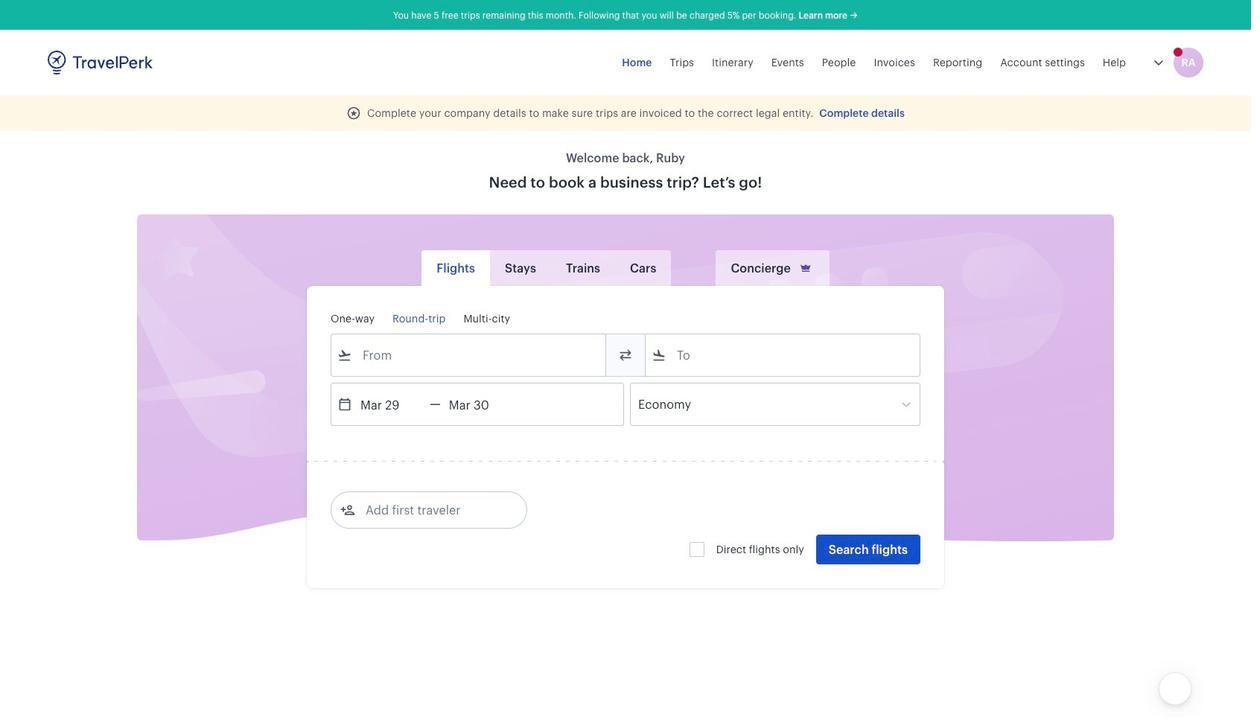 Task type: locate. For each thing, give the bounding box(es) containing it.
Depart text field
[[352, 384, 430, 425]]

From search field
[[352, 343, 586, 367]]



Task type: describe. For each thing, give the bounding box(es) containing it.
Add first traveler search field
[[355, 498, 510, 522]]

Return text field
[[441, 384, 518, 425]]

To search field
[[667, 343, 901, 367]]



